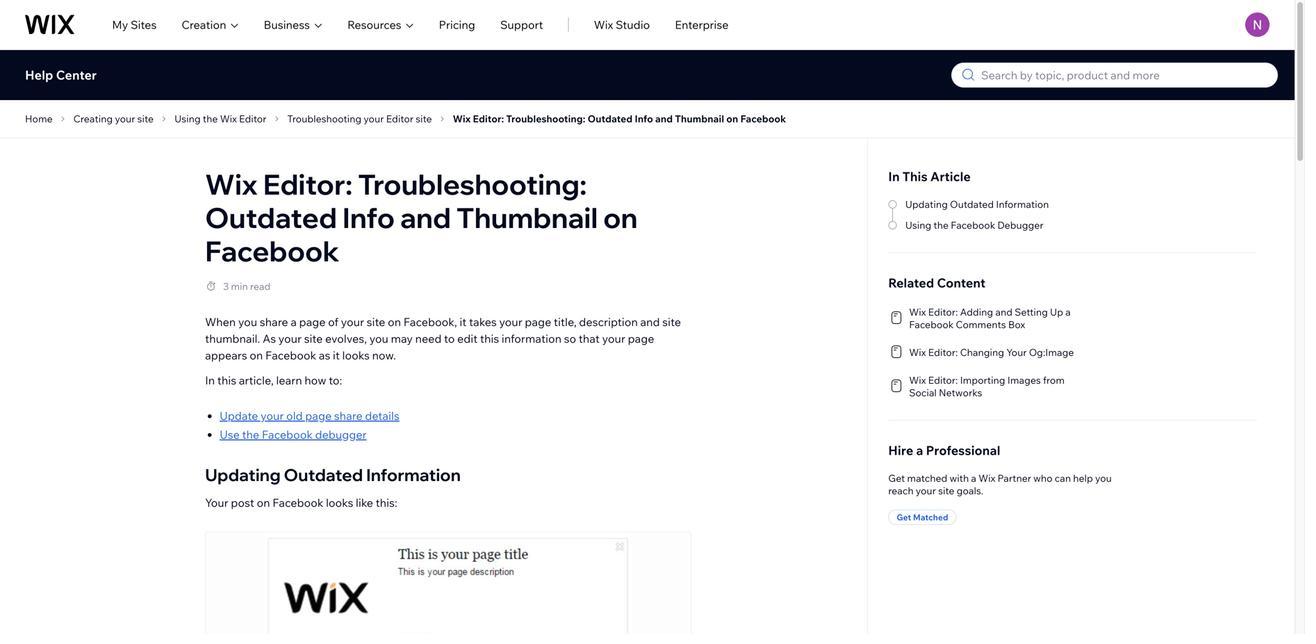Task type: describe. For each thing, give the bounding box(es) containing it.
creating your site link
[[69, 111, 158, 127]]

when
[[205, 315, 236, 329]]

home
[[25, 113, 53, 125]]

page down the description
[[628, 332, 655, 346]]

goals.
[[957, 485, 984, 497]]

changing
[[961, 346, 1005, 358]]

1 horizontal spatial updating outdated information
[[906, 198, 1049, 210]]

up
[[1051, 306, 1064, 318]]

related
[[889, 275, 935, 291]]

wix editor: changing your og:image
[[910, 346, 1074, 358]]

how
[[305, 373, 326, 387]]

content
[[937, 275, 986, 291]]

editor: for wix editor: adding and setting up a facebook comments box link
[[929, 306, 958, 318]]

your right creating
[[115, 113, 135, 125]]

1 vertical spatial wix editor: troubleshooting: outdated info and thumbnail on facebook
[[205, 167, 638, 268]]

wix studio link
[[594, 16, 650, 33]]

1 vertical spatial looks
[[326, 496, 353, 510]]

use
[[220, 428, 240, 441]]

now.
[[372, 348, 396, 362]]

networks
[[939, 387, 983, 399]]

wix studio
[[594, 18, 650, 32]]

this:
[[376, 496, 398, 510]]

read
[[250, 280, 271, 292]]

creation button
[[182, 16, 239, 33]]

page inside update your old page share details use the facebook debugger
[[305, 409, 332, 423]]

get for get matched with a wix partner who can help you reach your site goals.
[[889, 472, 905, 484]]

resources button
[[348, 16, 414, 33]]

wix editor: importing images from social networks link
[[889, 373, 1094, 399]]

in this article
[[889, 169, 971, 184]]

partner
[[998, 472, 1032, 484]]

1 horizontal spatial thumbnail
[[675, 113, 725, 125]]

debugger
[[315, 428, 367, 441]]

importing
[[961, 374, 1006, 386]]

post
[[231, 496, 254, 510]]

2 editor from the left
[[386, 113, 414, 125]]

description
[[579, 315, 638, 329]]

support link
[[500, 16, 543, 33]]

appears
[[205, 348, 247, 362]]

your inside update your old page share details use the facebook debugger
[[261, 409, 284, 423]]

pricing
[[439, 18, 475, 32]]

debugger
[[998, 219, 1044, 231]]

on inside wix editor: troubleshooting: outdated info and thumbnail on facebook
[[604, 200, 638, 235]]

1 editor from the left
[[239, 113, 267, 125]]

share inside update your old page share details use the facebook debugger
[[334, 409, 363, 423]]

professional
[[926, 443, 1001, 458]]

help center
[[25, 67, 97, 83]]

need
[[415, 332, 442, 346]]

0 vertical spatial updating
[[906, 198, 948, 210]]

your post on facebook looks like this:
[[205, 496, 398, 510]]

social
[[910, 387, 937, 399]]

reach
[[889, 485, 914, 497]]

update your old page share details use the facebook debugger
[[220, 409, 400, 441]]

profile image image
[[1246, 13, 1270, 37]]

comments
[[956, 318, 1007, 331]]

page up information
[[525, 315, 552, 329]]

facebook,
[[404, 315, 457, 329]]

enterprise
[[675, 18, 729, 32]]

wix editor: changing your og:image link
[[889, 343, 1094, 360]]

takes
[[469, 315, 497, 329]]

and inside wix editor: adding and setting up a facebook comments box
[[996, 306, 1013, 318]]

editor: for the 'wix editor: changing your og:image' link
[[929, 346, 958, 358]]

enterprise link
[[675, 16, 729, 33]]

info inside wix editor: troubleshooting: outdated info and thumbnail on facebook
[[343, 200, 395, 235]]

get matched link
[[889, 510, 957, 525]]

troubleshooting your editor site link
[[283, 111, 436, 127]]

og:image
[[1029, 346, 1074, 358]]

update your old page share details link
[[220, 409, 400, 423]]

creating
[[73, 113, 113, 125]]

studio
[[616, 18, 650, 32]]

this
[[903, 169, 928, 184]]

to
[[444, 332, 455, 346]]

adding
[[961, 306, 994, 318]]

thumbnail.
[[205, 332, 260, 346]]

business
[[264, 18, 310, 32]]

the inside update your old page share details use the facebook debugger
[[242, 428, 259, 441]]

my sites
[[112, 18, 157, 32]]

get matched with a wix partner who can help you reach your site goals.
[[889, 472, 1112, 497]]

edit
[[457, 332, 478, 346]]

title,
[[554, 315, 577, 329]]

so
[[564, 332, 576, 346]]

as
[[319, 348, 330, 362]]

1 horizontal spatial you
[[370, 332, 389, 346]]

using for using the facebook debugger
[[906, 219, 932, 231]]

wix inside get matched with a wix partner who can help you reach your site goals.
[[979, 472, 996, 484]]

0 vertical spatial troubleshooting:
[[506, 113, 586, 125]]

a inside the when you share a page of your site on facebook, it takes your page title, description and site thumbnail. as your site evolves, you may need to edit this information so that your page appears on facebook as it looks now.
[[291, 315, 297, 329]]

help
[[25, 67, 53, 83]]

in this article, learn how to:
[[205, 373, 342, 387]]

site inside get matched with a wix partner who can help you reach your site goals.
[[939, 485, 955, 497]]

pricing link
[[439, 16, 475, 33]]

may
[[391, 332, 413, 346]]

of
[[328, 315, 339, 329]]

thumbnail inside wix editor: troubleshooting: outdated info and thumbnail on facebook
[[457, 200, 598, 235]]

like
[[356, 496, 373, 510]]

your right the 'troubleshooting'
[[364, 113, 384, 125]]

that
[[579, 332, 600, 346]]

wix editor: importing images from social networks
[[910, 374, 1065, 399]]

sites
[[131, 18, 157, 32]]

using the wix editor
[[175, 113, 267, 125]]

1 vertical spatial information
[[366, 464, 461, 485]]



Task type: vqa. For each thing, say whether or not it's contained in the screenshot.
the rightmost affect
no



Task type: locate. For each thing, give the bounding box(es) containing it.
0 vertical spatial your
[[1007, 346, 1027, 358]]

a left the of
[[291, 315, 297, 329]]

1 horizontal spatial this
[[480, 332, 499, 346]]

your
[[1007, 346, 1027, 358], [205, 496, 229, 510]]

looks down the evolves,
[[342, 348, 370, 362]]

wix
[[594, 18, 613, 32], [220, 113, 237, 125], [453, 113, 471, 125], [205, 167, 258, 202], [910, 306, 926, 318], [910, 346, 926, 358], [910, 374, 926, 386], [979, 472, 996, 484]]

updating outdated information down debugger
[[205, 464, 461, 485]]

1 horizontal spatial it
[[460, 315, 467, 329]]

1 vertical spatial share
[[334, 409, 363, 423]]

1 vertical spatial using
[[906, 219, 932, 231]]

share
[[260, 315, 288, 329], [334, 409, 363, 423]]

1 horizontal spatial your
[[1007, 346, 1027, 358]]

0 horizontal spatial this
[[217, 373, 236, 387]]

and inside wix editor: troubleshooting: outdated info and thumbnail on facebook
[[400, 200, 451, 235]]

in down appears
[[205, 373, 215, 387]]

0 horizontal spatial your
[[205, 496, 229, 510]]

a
[[1066, 306, 1071, 318], [291, 315, 297, 329], [917, 443, 924, 458], [972, 472, 977, 484]]

0 vertical spatial information
[[996, 198, 1049, 210]]

looks left "like"
[[326, 496, 353, 510]]

outdated inside wix editor: troubleshooting: outdated info and thumbnail on facebook
[[205, 200, 337, 235]]

using
[[175, 113, 201, 125], [906, 219, 932, 231]]

thumbnail
[[675, 113, 725, 125], [457, 200, 598, 235]]

3
[[223, 280, 229, 292]]

my sites link
[[112, 16, 157, 33]]

article,
[[239, 373, 274, 387]]

creation
[[182, 18, 226, 32]]

page right the old
[[305, 409, 332, 423]]

3 min read
[[223, 280, 271, 292]]

get up reach
[[889, 472, 905, 484]]

1 vertical spatial in
[[205, 373, 215, 387]]

site
[[137, 113, 154, 125], [416, 113, 432, 125], [367, 315, 385, 329], [663, 315, 681, 329], [304, 332, 323, 346], [939, 485, 955, 497]]

0 vertical spatial the
[[203, 113, 218, 125]]

wix inside wix editor: troubleshooting: outdated info and thumbnail on facebook
[[205, 167, 258, 202]]

in left 'this'
[[889, 169, 900, 184]]

a right up
[[1066, 306, 1071, 318]]

article
[[931, 169, 971, 184]]

your inside get matched with a wix partner who can help you reach your site goals.
[[916, 485, 936, 497]]

wix editor: adding and setting up a facebook comments box
[[910, 306, 1071, 331]]

editor: inside 'wix editor: importing images from social networks'
[[929, 374, 958, 386]]

0 horizontal spatial thumbnail
[[457, 200, 598, 235]]

evolves,
[[325, 332, 367, 346]]

facebook
[[741, 113, 787, 125], [951, 219, 996, 231], [205, 233, 340, 268], [910, 318, 954, 331], [266, 348, 316, 362], [262, 428, 313, 441], [273, 496, 324, 510]]

1 vertical spatial updating
[[205, 464, 281, 485]]

support
[[500, 18, 543, 32]]

page left the of
[[299, 315, 326, 329]]

help
[[1074, 472, 1093, 484]]

share inside the when you share a page of your site on facebook, it takes your page title, description and site thumbnail. as your site evolves, you may need to edit this information so that your page appears on facebook as it looks now.
[[260, 315, 288, 329]]

hire a professional
[[889, 443, 1001, 458]]

1 horizontal spatial in
[[889, 169, 900, 184]]

share up "as"
[[260, 315, 288, 329]]

share up debugger
[[334, 409, 363, 423]]

the
[[203, 113, 218, 125], [934, 219, 949, 231], [242, 428, 259, 441]]

this down takes
[[480, 332, 499, 346]]

facebook inside wix editor: troubleshooting: outdated info and thumbnail on facebook
[[205, 233, 340, 268]]

0 horizontal spatial updating outdated information
[[205, 464, 461, 485]]

wix inside wix editor: adding and setting up a facebook comments box
[[910, 306, 926, 318]]

1 horizontal spatial updating
[[906, 198, 948, 210]]

get matched
[[897, 512, 949, 522]]

0 vertical spatial using
[[175, 113, 201, 125]]

a inside wix editor: adding and setting up a facebook comments box
[[1066, 306, 1071, 318]]

you up thumbnail. at the left
[[238, 315, 257, 329]]

information up debugger
[[996, 198, 1049, 210]]

get
[[889, 472, 905, 484], [897, 512, 912, 522]]

0 horizontal spatial it
[[333, 348, 340, 362]]

as
[[263, 332, 276, 346]]

1 vertical spatial thumbnail
[[457, 200, 598, 235]]

0 vertical spatial it
[[460, 315, 467, 329]]

1 vertical spatial this
[[217, 373, 236, 387]]

you up the now.
[[370, 332, 389, 346]]

information up this:
[[366, 464, 461, 485]]

troubleshooting
[[287, 113, 362, 125]]

1 vertical spatial get
[[897, 512, 912, 522]]

matched
[[908, 472, 948, 484]]

when you share a page of your site on facebook, it takes your page title, description and site thumbnail. as your site evolves, you may need to edit this information so that your page appears on facebook as it looks now.
[[205, 315, 681, 362]]

your left post
[[205, 496, 229, 510]]

updating up post
[[205, 464, 281, 485]]

editor: inside wix editor: troubleshooting: outdated info and thumbnail on facebook
[[263, 167, 353, 202]]

0 vertical spatial in
[[889, 169, 900, 184]]

your right "as"
[[279, 332, 302, 346]]

2 vertical spatial you
[[1096, 472, 1112, 484]]

information
[[502, 332, 562, 346]]

get for get matched
[[897, 512, 912, 522]]

0 horizontal spatial information
[[366, 464, 461, 485]]

1 horizontal spatial share
[[334, 409, 363, 423]]

you right the help
[[1096, 472, 1112, 484]]

and inside the when you share a page of your site on facebook, it takes your page title, description and site thumbnail. as your site evolves, you may need to edit this information so that your page appears on facebook as it looks now.
[[641, 315, 660, 329]]

it right the as
[[333, 348, 340, 362]]

a inside get matched with a wix partner who can help you reach your site goals.
[[972, 472, 977, 484]]

0 vertical spatial thumbnail
[[675, 113, 725, 125]]

troubleshooting: inside wix editor: troubleshooting: outdated info and thumbnail on facebook
[[358, 167, 587, 202]]

your up information
[[499, 315, 523, 329]]

facebook inside update your old page share details use the facebook debugger
[[262, 428, 313, 441]]

0 horizontal spatial editor
[[239, 113, 267, 125]]

updating outdated information up using the facebook debugger
[[906, 198, 1049, 210]]

get down reach
[[897, 512, 912, 522]]

your
[[115, 113, 135, 125], [364, 113, 384, 125], [341, 315, 364, 329], [499, 315, 523, 329], [279, 332, 302, 346], [602, 332, 626, 346], [261, 409, 284, 423], [916, 485, 936, 497]]

setting
[[1015, 306, 1048, 318]]

using the facebook debugger
[[906, 219, 1044, 231]]

page
[[299, 315, 326, 329], [525, 315, 552, 329], [628, 332, 655, 346], [305, 409, 332, 423]]

using the wix editor link
[[170, 111, 271, 127]]

1 horizontal spatial info
[[635, 113, 653, 125]]

0 horizontal spatial info
[[343, 200, 395, 235]]

the for wix
[[203, 113, 218, 125]]

0 vertical spatial updating outdated information
[[906, 198, 1049, 210]]

updating
[[906, 198, 948, 210], [205, 464, 281, 485]]

2 horizontal spatial the
[[934, 219, 949, 231]]

editor: for wix editor: importing images from social networks link
[[929, 374, 958, 386]]

updating outdated information
[[906, 198, 1049, 210], [205, 464, 461, 485]]

wix editor: troubleshooting: outdated info and thumbnail on facebook
[[453, 113, 787, 125], [205, 167, 638, 268]]

help center link
[[25, 67, 97, 83]]

resources
[[348, 18, 402, 32]]

who
[[1034, 472, 1053, 484]]

to:
[[329, 373, 342, 387]]

wix editor: adding and setting up a facebook comments box link
[[889, 305, 1094, 331]]

use the facebook debugger link
[[220, 428, 367, 441]]

your down the box
[[1007, 346, 1027, 358]]

home link
[[21, 111, 57, 127]]

it
[[460, 315, 467, 329], [333, 348, 340, 362]]

this down appears
[[217, 373, 236, 387]]

wix inside 'wix editor: importing images from social networks'
[[910, 374, 926, 386]]

looks
[[342, 348, 370, 362], [326, 496, 353, 510]]

min
[[231, 280, 248, 292]]

on
[[727, 113, 739, 125], [604, 200, 638, 235], [388, 315, 401, 329], [250, 348, 263, 362], [257, 496, 270, 510]]

facebook inside wix editor: adding and setting up a facebook comments box
[[910, 318, 954, 331]]

0 vertical spatial this
[[480, 332, 499, 346]]

troubleshooting:
[[506, 113, 586, 125], [358, 167, 587, 202]]

1 vertical spatial the
[[934, 219, 949, 231]]

get inside get matched with a wix partner who can help you reach your site goals.
[[889, 472, 905, 484]]

your left the old
[[261, 409, 284, 423]]

2 horizontal spatial you
[[1096, 472, 1112, 484]]

in for in this article
[[889, 169, 900, 184]]

1 vertical spatial your
[[205, 496, 229, 510]]

you inside get matched with a wix partner who can help you reach your site goals.
[[1096, 472, 1112, 484]]

this
[[480, 332, 499, 346], [217, 373, 236, 387]]

1 vertical spatial you
[[370, 332, 389, 346]]

can
[[1055, 472, 1071, 484]]

from
[[1044, 374, 1065, 386]]

related content
[[889, 275, 986, 291]]

2 vertical spatial the
[[242, 428, 259, 441]]

1 horizontal spatial the
[[242, 428, 259, 441]]

looks inside the when you share a page of your site on facebook, it takes your page title, description and site thumbnail. as your site evolves, you may need to edit this information so that your page appears on facebook as it looks now.
[[342, 348, 370, 362]]

0 vertical spatial info
[[635, 113, 653, 125]]

updating down in this article in the right top of the page
[[906, 198, 948, 210]]

your up the evolves,
[[341, 315, 364, 329]]

your down matched
[[916, 485, 936, 497]]

1 vertical spatial info
[[343, 200, 395, 235]]

old
[[286, 409, 303, 423]]

info
[[635, 113, 653, 125], [343, 200, 395, 235]]

this inside the when you share a page of your site on facebook, it takes your page title, description and site thumbnail. as your site evolves, you may need to edit this information so that your page appears on facebook as it looks now.
[[480, 332, 499, 346]]

with
[[950, 472, 969, 484]]

learn
[[276, 373, 302, 387]]

creating your site
[[73, 113, 154, 125]]

0 horizontal spatial share
[[260, 315, 288, 329]]

details
[[365, 409, 400, 423]]

editor: inside wix editor: adding and setting up a facebook comments box
[[929, 306, 958, 318]]

0 vertical spatial get
[[889, 472, 905, 484]]

troubleshooting your editor site
[[287, 113, 432, 125]]

facebook inside the when you share a page of your site on facebook, it takes your page title, description and site thumbnail. as your site evolves, you may need to edit this information so that your page appears on facebook as it looks now.
[[266, 348, 316, 362]]

0 horizontal spatial in
[[205, 373, 215, 387]]

a up "goals." on the right of the page
[[972, 472, 977, 484]]

information
[[996, 198, 1049, 210], [366, 464, 461, 485]]

editor
[[239, 113, 267, 125], [386, 113, 414, 125]]

0 horizontal spatial you
[[238, 315, 257, 329]]

a right hire
[[917, 443, 924, 458]]

0 horizontal spatial updating
[[205, 464, 281, 485]]

0 vertical spatial you
[[238, 315, 257, 329]]

using for using the wix editor
[[175, 113, 201, 125]]

my
[[112, 18, 128, 32]]

update
[[220, 409, 258, 423]]

1 horizontal spatial using
[[906, 219, 932, 231]]

images
[[1008, 374, 1041, 386]]

1 horizontal spatial information
[[996, 198, 1049, 210]]

0 horizontal spatial the
[[203, 113, 218, 125]]

Search by topic, product and more field
[[978, 63, 1270, 87]]

0 vertical spatial wix editor: troubleshooting: outdated info and thumbnail on facebook
[[453, 113, 787, 125]]

in for in this article, learn how to:
[[205, 373, 215, 387]]

it up edit
[[460, 315, 467, 329]]

1 vertical spatial updating outdated information
[[205, 464, 461, 485]]

1 vertical spatial it
[[333, 348, 340, 362]]

your down the description
[[602, 332, 626, 346]]

1 horizontal spatial editor
[[386, 113, 414, 125]]

0 vertical spatial looks
[[342, 348, 370, 362]]

business button
[[264, 16, 323, 33]]

the for facebook
[[934, 219, 949, 231]]

0 vertical spatial share
[[260, 315, 288, 329]]

1 vertical spatial troubleshooting:
[[358, 167, 587, 202]]

0 horizontal spatial using
[[175, 113, 201, 125]]

hire
[[889, 443, 914, 458]]



